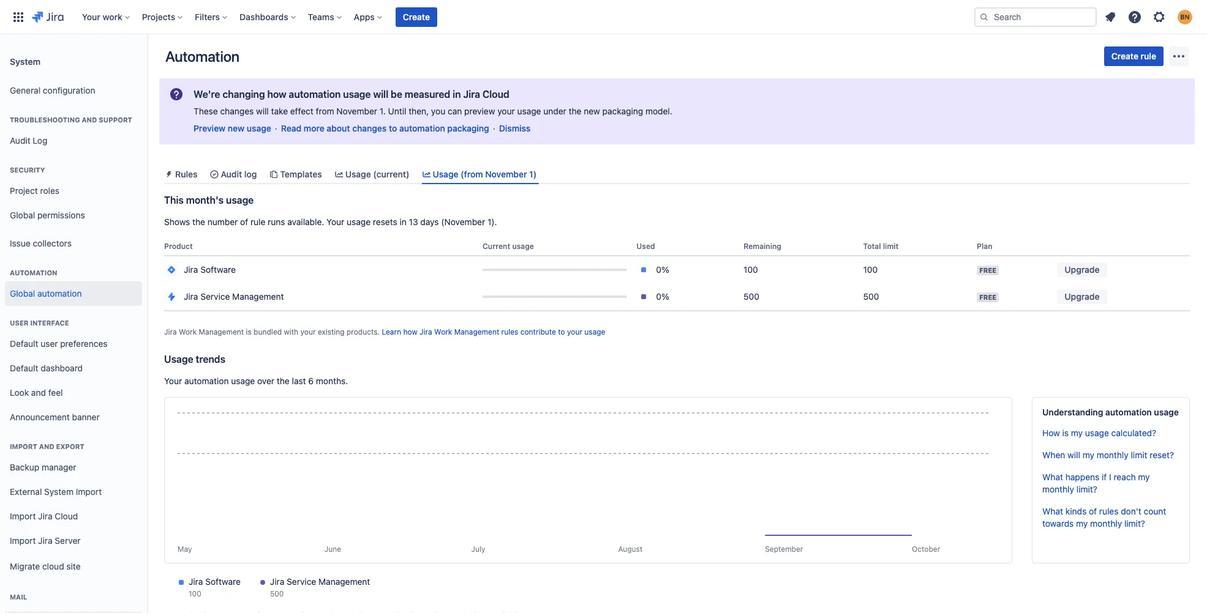 Task type: describe. For each thing, give the bounding box(es) containing it.
automation group
[[5, 256, 142, 310]]

total limit
[[863, 242, 899, 251]]

automation down then,
[[399, 123, 445, 134]]

notifications image
[[1103, 9, 1118, 24]]

cloud inside "we're changing how automation usage will be measured in jira cloud these changes will take effect from november 1. until then, you can preview your usage under the new packaging model."
[[483, 89, 510, 100]]

0 vertical spatial to
[[389, 123, 397, 134]]

tab list containing rules
[[159, 164, 1195, 185]]

usage for usage (current)
[[345, 169, 371, 179]]

packaging inside "we're changing how automation usage will be measured in jira cloud these changes will take effect from november 1. until then, you can preview your usage under the new packaging model."
[[603, 106, 643, 116]]

automation inside group
[[10, 269, 57, 277]]

automation for global automation
[[37, 288, 82, 299]]

preferences
[[60, 339, 108, 349]]

over
[[257, 376, 275, 387]]

number
[[208, 217, 238, 227]]

appswitcher icon image
[[11, 9, 26, 24]]

user
[[41, 339, 58, 349]]

security group
[[5, 153, 142, 232]]

(current)
[[373, 169, 410, 179]]

usage up preview new usage · read more about changes to automation packaging · dismiss
[[343, 89, 371, 100]]

2 horizontal spatial will
[[1068, 450, 1081, 461]]

troubleshooting and support
[[10, 116, 132, 124]]

0 vertical spatial will
[[373, 89, 388, 100]]

usage (current) image
[[334, 169, 344, 179]]

troubleshooting and support group
[[5, 103, 142, 157]]

management for jira service management
[[232, 292, 284, 302]]

usage right contribute
[[585, 328, 605, 337]]

total
[[863, 242, 881, 251]]

interface
[[30, 319, 69, 327]]

help image
[[1128, 9, 1142, 24]]

6
[[308, 376, 314, 387]]

preview
[[464, 106, 495, 116]]

what happens if i reach my monthly limit?
[[1043, 472, 1150, 495]]

filters
[[195, 11, 220, 22]]

upgrade link for 500
[[1058, 290, 1107, 305]]

1 vertical spatial changes
[[352, 123, 387, 134]]

1 horizontal spatial is
[[1063, 428, 1069, 439]]

2 horizontal spatial your
[[327, 217, 344, 227]]

global for global automation
[[10, 288, 35, 299]]

audit for audit log
[[221, 169, 242, 179]]

changing
[[223, 89, 265, 100]]

1 horizontal spatial 100
[[744, 265, 758, 275]]

service for jira service management
[[200, 292, 230, 302]]

how is my usage calculated?
[[1043, 428, 1157, 439]]

collectors
[[33, 238, 72, 248]]

my up happens
[[1083, 450, 1095, 461]]

1)
[[529, 169, 537, 179]]

import down backup manager link
[[76, 487, 102, 497]]

then,
[[409, 106, 429, 116]]

actions image
[[1172, 49, 1187, 64]]

free for 100
[[980, 267, 997, 275]]

templates image
[[269, 169, 279, 179]]

(from
[[461, 169, 483, 179]]

and for import
[[39, 443, 54, 451]]

0 vertical spatial rules
[[501, 328, 518, 337]]

upgrade link for 100
[[1058, 263, 1107, 278]]

towards
[[1043, 519, 1074, 529]]

500 inside jira service management 500
[[270, 590, 284, 599]]

when will my monthly limit reset? link
[[1043, 450, 1174, 461]]

import and export
[[10, 443, 84, 451]]

13
[[409, 217, 418, 227]]

default dashboard link
[[5, 357, 142, 381]]

1 work from the left
[[179, 328, 197, 337]]

2 horizontal spatial your
[[567, 328, 583, 337]]

your work button
[[78, 7, 135, 27]]

1 horizontal spatial the
[[277, 376, 290, 387]]

roles
[[40, 185, 59, 196]]

usage (current)
[[345, 169, 410, 179]]

shows
[[164, 217, 190, 227]]

global automation link
[[5, 282, 142, 306]]

filters button
[[191, 7, 232, 27]]

1 vertical spatial limit
[[1131, 450, 1148, 461]]

0 horizontal spatial your
[[300, 328, 316, 337]]

user interface group
[[5, 306, 142, 434]]

shows the number of rule runs available. your usage resets in 13 days (november 1).
[[164, 217, 497, 227]]

backup manager
[[10, 462, 76, 473]]

1.
[[380, 106, 386, 116]]

what for what kinds of rules don't count towards my monthly limit?
[[1043, 507, 1063, 517]]

monthly inside what kinds of rules don't count towards my monthly limit?
[[1090, 519, 1122, 529]]

backup manager link
[[5, 456, 142, 480]]

how
[[1043, 428, 1060, 439]]

in inside "we're changing how automation usage will be measured in jira cloud these changes will take effect from november 1. until then, you can preview your usage under the new packaging model."
[[453, 89, 461, 100]]

2 horizontal spatial 500
[[863, 292, 879, 302]]

count
[[1144, 507, 1167, 517]]

usage up when will my monthly limit reset? link
[[1085, 428, 1109, 439]]

1 vertical spatial in
[[400, 217, 407, 227]]

0 horizontal spatial limit
[[883, 242, 899, 251]]

cloud inside import and export group
[[55, 511, 78, 522]]

we're changing how automation usage will be measured in jira cloud these changes will take effect from november 1. until then, you can preview your usage under the new packaging model.
[[194, 89, 673, 116]]

projects
[[142, 11, 175, 22]]

look and feel link
[[5, 381, 142, 406]]

resets
[[373, 217, 397, 227]]

external
[[10, 487, 42, 497]]

this month's usage
[[164, 195, 254, 206]]

dashboards
[[240, 11, 288, 22]]

automation for understanding automation usage
[[1106, 407, 1152, 418]]

user
[[10, 319, 29, 327]]

preview new usage · read more about changes to automation packaging · dismiss
[[194, 123, 531, 134]]

be
[[391, 89, 402, 100]]

banner
[[72, 412, 100, 422]]

you
[[431, 106, 445, 116]]

projects button
[[138, 7, 188, 27]]

when
[[1043, 450, 1065, 461]]

kinds
[[1066, 507, 1087, 517]]

your profile and settings image
[[1178, 9, 1193, 24]]

how is my usage calculated? link
[[1043, 428, 1157, 439]]

about
[[327, 123, 350, 134]]

1 horizontal spatial 500
[[744, 292, 760, 302]]

when will my monthly limit reset?
[[1043, 450, 1174, 461]]

usage trends
[[164, 354, 225, 365]]

announcement banner link
[[5, 406, 142, 430]]

management for jira service management 500
[[319, 577, 370, 588]]

november inside tab list
[[485, 169, 527, 179]]

site
[[66, 561, 81, 572]]

usage up dismiss
[[517, 106, 541, 116]]

audit for audit log
[[10, 135, 30, 146]]

rules
[[175, 169, 198, 179]]

usage down take
[[247, 123, 271, 134]]

preview
[[194, 123, 226, 134]]

your for your work
[[82, 11, 100, 22]]

software for jira software
[[200, 265, 236, 275]]

manager
[[42, 462, 76, 473]]

0% for 100
[[656, 265, 669, 275]]

reset?
[[1150, 450, 1174, 461]]

used
[[637, 242, 655, 251]]

my inside what kinds of rules don't count towards my monthly limit?
[[1076, 519, 1088, 529]]

1 horizontal spatial automation
[[165, 48, 240, 65]]

jira service management image
[[167, 292, 176, 302]]

changes inside "we're changing how automation usage will be measured in jira cloud these changes will take effect from november 1. until then, you can preview your usage under the new packaging model."
[[220, 106, 254, 116]]

months.
[[316, 376, 348, 387]]

free for 500
[[980, 294, 997, 302]]

jira work management is bundled with your existing products. learn how jira work management rules contribute to your usage
[[164, 328, 605, 337]]

audit log link
[[5, 129, 142, 153]]

bundled
[[254, 328, 282, 337]]

usage left over
[[231, 376, 255, 387]]

server
[[55, 536, 81, 546]]

1 horizontal spatial how
[[403, 328, 418, 337]]

create button
[[396, 7, 437, 27]]

import for import jira server
[[10, 536, 36, 546]]

read
[[281, 123, 302, 134]]

general
[[10, 85, 41, 95]]

and for look
[[31, 388, 46, 398]]

1 horizontal spatial to
[[558, 328, 565, 337]]

(november
[[441, 217, 485, 227]]

0 horizontal spatial rule
[[251, 217, 266, 227]]

migrate cloud site link
[[5, 554, 142, 581]]

mail
[[10, 594, 27, 602]]

cloud
[[42, 561, 64, 572]]

look
[[10, 388, 29, 398]]

100 inside jira software 100
[[189, 590, 201, 599]]

teams
[[308, 11, 334, 22]]

issue collectors
[[10, 238, 72, 248]]

learn
[[382, 328, 401, 337]]

migrate cloud site
[[10, 561, 81, 572]]

products.
[[347, 328, 380, 337]]

limit? inside what kinds of rules don't count towards my monthly limit?
[[1125, 519, 1145, 529]]

import jira server link
[[5, 529, 142, 554]]

what for what happens if i reach my monthly limit?
[[1043, 472, 1063, 483]]

0 horizontal spatial will
[[256, 106, 269, 116]]

0 vertical spatial is
[[246, 328, 252, 337]]

import jira cloud link
[[5, 505, 142, 529]]

dismiss
[[499, 123, 531, 134]]



Task type: vqa. For each thing, say whether or not it's contained in the screenshot.
Usage (from November 1)
yes



Task type: locate. For each thing, give the bounding box(es) containing it.
management for jira work management is bundled with your existing products. learn how jira work management rules contribute to your usage
[[199, 328, 244, 337]]

and inside user interface group
[[31, 388, 46, 398]]

upgrade for 100
[[1065, 265, 1100, 275]]

from
[[316, 106, 334, 116]]

limit? inside what happens if i reach my monthly limit?
[[1077, 485, 1098, 495]]

0 vertical spatial create
[[403, 11, 430, 22]]

automation up the interface
[[37, 288, 82, 299]]

0 horizontal spatial system
[[10, 56, 40, 66]]

1 vertical spatial will
[[256, 106, 269, 116]]

and inside group
[[39, 443, 54, 451]]

1 · from the left
[[275, 123, 277, 134]]

user interface
[[10, 319, 69, 327]]

1 horizontal spatial ·
[[493, 123, 495, 134]]

my down understanding
[[1071, 428, 1083, 439]]

2 vertical spatial monthly
[[1090, 519, 1122, 529]]

1 horizontal spatial in
[[453, 89, 461, 100]]

0 horizontal spatial november
[[337, 106, 377, 116]]

1 horizontal spatial rule
[[1141, 51, 1157, 61]]

2 horizontal spatial 100
[[863, 265, 878, 275]]

0 vertical spatial upgrade link
[[1058, 263, 1107, 278]]

will left the be
[[373, 89, 388, 100]]

0 vertical spatial your
[[82, 11, 100, 22]]

will right "when"
[[1068, 450, 1081, 461]]

0 vertical spatial system
[[10, 56, 40, 66]]

1 default from the top
[[10, 339, 38, 349]]

security
[[10, 166, 45, 174]]

cloud
[[483, 89, 510, 100], [55, 511, 78, 522]]

your right contribute
[[567, 328, 583, 337]]

audit log image
[[210, 169, 220, 179]]

Search field
[[975, 7, 1097, 27]]

1 vertical spatial monthly
[[1043, 485, 1074, 495]]

1 vertical spatial your
[[327, 217, 344, 227]]

global
[[10, 210, 35, 220], [10, 288, 35, 299]]

my
[[1071, 428, 1083, 439], [1083, 450, 1095, 461], [1138, 472, 1150, 483], [1076, 519, 1088, 529]]

packaging left model.
[[603, 106, 643, 116]]

1 horizontal spatial your
[[164, 376, 182, 387]]

audit log
[[221, 169, 257, 179]]

create down help image
[[1112, 51, 1139, 61]]

jira inside jira service management 500
[[270, 577, 284, 588]]

usage for usage trends
[[164, 354, 193, 365]]

1 free from the top
[[980, 267, 997, 275]]

0 horizontal spatial 100
[[189, 590, 201, 599]]

1 vertical spatial what
[[1043, 507, 1063, 517]]

system up general
[[10, 56, 40, 66]]

measured
[[405, 89, 450, 100]]

1 vertical spatial rules
[[1099, 507, 1119, 517]]

1 horizontal spatial changes
[[352, 123, 387, 134]]

0 horizontal spatial packaging
[[447, 123, 489, 134]]

will left take
[[256, 106, 269, 116]]

global inside automation group
[[10, 288, 35, 299]]

your right available.
[[327, 217, 344, 227]]

default up look
[[10, 363, 38, 373]]

1 vertical spatial limit?
[[1125, 519, 1145, 529]]

audit
[[10, 135, 30, 146], [221, 169, 242, 179]]

i
[[1109, 472, 1112, 483]]

changes up preview new usage 'button' at top left
[[220, 106, 254, 116]]

runs
[[268, 217, 285, 227]]

and up 'backup manager'
[[39, 443, 54, 451]]

and left feel
[[31, 388, 46, 398]]

2 global from the top
[[10, 288, 35, 299]]

0 vertical spatial how
[[267, 89, 286, 100]]

what inside what kinds of rules don't count towards my monthly limit?
[[1043, 507, 1063, 517]]

0 vertical spatial in
[[453, 89, 461, 100]]

limit right "total"
[[883, 242, 899, 251]]

2 0% from the top
[[656, 292, 669, 302]]

0 horizontal spatial the
[[192, 217, 205, 227]]

my right reach
[[1138, 472, 1150, 483]]

0 vertical spatial global
[[10, 210, 35, 220]]

what down "when"
[[1043, 472, 1063, 483]]

0 horizontal spatial your
[[82, 11, 100, 22]]

work up usage trends at the bottom of page
[[179, 328, 197, 337]]

import up migrate
[[10, 536, 36, 546]]

1 vertical spatial to
[[558, 328, 565, 337]]

your
[[82, 11, 100, 22], [327, 217, 344, 227], [164, 376, 182, 387]]

0 vertical spatial service
[[200, 292, 230, 302]]

1 horizontal spatial create
[[1112, 51, 1139, 61]]

your left work
[[82, 11, 100, 22]]

will
[[373, 89, 388, 100], [256, 106, 269, 116], [1068, 450, 1081, 461]]

monthly down "don't"
[[1090, 519, 1122, 529]]

your automation usage over the last 6 months.
[[164, 376, 348, 387]]

to down until
[[389, 123, 397, 134]]

is left bundled
[[246, 328, 252, 337]]

0 vertical spatial automation
[[165, 48, 240, 65]]

and left support at the left of the page
[[82, 116, 97, 124]]

how
[[267, 89, 286, 100], [403, 328, 418, 337]]

reach
[[1114, 472, 1136, 483]]

2 what from the top
[[1043, 507, 1063, 517]]

1 upgrade link from the top
[[1058, 263, 1107, 278]]

contribute
[[521, 328, 556, 337]]

0 horizontal spatial in
[[400, 217, 407, 227]]

1 vertical spatial is
[[1063, 428, 1069, 439]]

global up the user
[[10, 288, 35, 299]]

work right learn
[[434, 328, 452, 337]]

banner containing your work
[[0, 0, 1207, 34]]

rules left "don't"
[[1099, 507, 1119, 517]]

0 vertical spatial 0%
[[656, 265, 669, 275]]

is right how
[[1063, 428, 1069, 439]]

the right under
[[569, 106, 582, 116]]

tab list
[[159, 164, 1195, 185]]

your for your automation usage over the last 6 months.
[[164, 376, 182, 387]]

in left '13'
[[400, 217, 407, 227]]

jira inside jira software 100
[[189, 577, 203, 588]]

monthly inside what happens if i reach my monthly limit?
[[1043, 485, 1074, 495]]

create
[[403, 11, 430, 22], [1112, 51, 1139, 61]]

0% for 500
[[656, 292, 669, 302]]

1 horizontal spatial system
[[44, 487, 74, 497]]

service inside jira service management 500
[[287, 577, 316, 588]]

the inside "we're changing how automation usage will be measured in jira cloud these changes will take effect from november 1. until then, you can preview your usage under the new packaging model."
[[569, 106, 582, 116]]

of
[[240, 217, 248, 227], [1089, 507, 1097, 517]]

audit left log
[[10, 135, 30, 146]]

dismiss button
[[499, 123, 531, 135]]

these
[[194, 106, 218, 116]]

1).
[[488, 217, 497, 227]]

limit? down happens
[[1077, 485, 1098, 495]]

usage
[[345, 169, 371, 179], [433, 169, 459, 179], [164, 354, 193, 365]]

rule left the actions 'image'
[[1141, 51, 1157, 61]]

1 0% from the top
[[656, 265, 669, 275]]

your inside popup button
[[82, 11, 100, 22]]

usage right usage (current) image
[[345, 169, 371, 179]]

monthly up i
[[1097, 450, 1129, 461]]

1 horizontal spatial of
[[1089, 507, 1097, 517]]

november inside "we're changing how automation usage will be measured in jira cloud these changes will take effect from november 1. until then, you can preview your usage under the new packaging model."
[[337, 106, 377, 116]]

automation inside "we're changing how automation usage will be measured in jira cloud these changes will take effect from november 1. until then, you can preview your usage under the new packaging model."
[[289, 89, 341, 100]]

1 upgrade from the top
[[1065, 265, 1100, 275]]

1 vertical spatial free
[[980, 294, 997, 302]]

1 global from the top
[[10, 210, 35, 220]]

0 vertical spatial limit?
[[1077, 485, 1098, 495]]

default for default user preferences
[[10, 339, 38, 349]]

1 horizontal spatial usage
[[345, 169, 371, 179]]

1 horizontal spatial limit?
[[1125, 519, 1145, 529]]

sidebar navigation image
[[134, 49, 160, 74]]

my inside what happens if i reach my monthly limit?
[[1138, 472, 1150, 483]]

of inside what kinds of rules don't count towards my monthly limit?
[[1089, 507, 1097, 517]]

import for import and export
[[10, 443, 37, 451]]

packaging
[[603, 106, 643, 116], [447, 123, 489, 134]]

rules image
[[164, 169, 174, 179]]

0 horizontal spatial 500
[[270, 590, 284, 599]]

1 horizontal spatial november
[[485, 169, 527, 179]]

global permissions
[[10, 210, 85, 220]]

default user preferences
[[10, 339, 108, 349]]

understanding automation usage
[[1043, 407, 1179, 418]]

system down manager on the left of the page
[[44, 487, 74, 497]]

automation for your automation usage over the last 6 months.
[[184, 376, 229, 387]]

issue collectors link
[[5, 232, 142, 256]]

0 horizontal spatial limit?
[[1077, 485, 1098, 495]]

we're
[[194, 89, 220, 100]]

2 upgrade link from the top
[[1058, 290, 1107, 305]]

project
[[10, 185, 38, 196]]

2 vertical spatial the
[[277, 376, 290, 387]]

announcement
[[10, 412, 70, 422]]

the left last
[[277, 376, 290, 387]]

audit inside tab list
[[221, 169, 242, 179]]

2 upgrade from the top
[[1065, 292, 1100, 302]]

0 horizontal spatial changes
[[220, 106, 254, 116]]

0 vertical spatial audit
[[10, 135, 30, 146]]

2 vertical spatial and
[[39, 443, 54, 451]]

1 vertical spatial new
[[228, 123, 245, 134]]

0 vertical spatial monthly
[[1097, 450, 1129, 461]]

software inside jira software 100
[[205, 577, 241, 588]]

1 vertical spatial software
[[205, 577, 241, 588]]

2 horizontal spatial usage
[[433, 169, 459, 179]]

automation inside group
[[37, 288, 82, 299]]

support
[[99, 116, 132, 124]]

default down the user
[[10, 339, 38, 349]]

look and feel
[[10, 388, 63, 398]]

0 horizontal spatial service
[[200, 292, 230, 302]]

if
[[1102, 472, 1107, 483]]

until
[[388, 106, 406, 116]]

usage
[[343, 89, 371, 100], [517, 106, 541, 116], [247, 123, 271, 134], [226, 195, 254, 206], [347, 217, 371, 227], [512, 242, 534, 251], [585, 328, 605, 337], [231, 376, 255, 387], [1154, 407, 1179, 418], [1085, 428, 1109, 439]]

limit? down "don't"
[[1125, 519, 1145, 529]]

how up take
[[267, 89, 286, 100]]

what up towards
[[1043, 507, 1063, 517]]

work
[[103, 11, 122, 22]]

1 horizontal spatial your
[[498, 106, 515, 116]]

1 vertical spatial service
[[287, 577, 316, 588]]

1 horizontal spatial work
[[434, 328, 452, 337]]

november left '1)'
[[485, 169, 527, 179]]

dashboard
[[41, 363, 83, 373]]

0 horizontal spatial of
[[240, 217, 248, 227]]

system inside import and export group
[[44, 487, 74, 497]]

create rule
[[1112, 51, 1157, 61]]

jira software
[[184, 265, 236, 275]]

automation up we're
[[165, 48, 240, 65]]

learn how jira work management rules contribute to your usage link
[[382, 328, 605, 337]]

· left dismiss
[[493, 123, 495, 134]]

monthly down happens
[[1043, 485, 1074, 495]]

can
[[448, 106, 462, 116]]

external system import
[[10, 487, 102, 497]]

0 vertical spatial november
[[337, 106, 377, 116]]

1 vertical spatial default
[[10, 363, 38, 373]]

import for import jira cloud
[[10, 511, 36, 522]]

external system import link
[[5, 480, 142, 505]]

cloud up the preview
[[483, 89, 510, 100]]

0 vertical spatial changes
[[220, 106, 254, 116]]

0 vertical spatial software
[[200, 265, 236, 275]]

usage left resets
[[347, 217, 371, 227]]

in
[[453, 89, 461, 100], [400, 217, 407, 227]]

automation up from
[[289, 89, 341, 100]]

1 horizontal spatial will
[[373, 89, 388, 100]]

global inside "security" group
[[10, 210, 35, 220]]

0 horizontal spatial is
[[246, 328, 252, 337]]

your up dismiss
[[498, 106, 515, 116]]

1 vertical spatial of
[[1089, 507, 1097, 517]]

usage for usage (from november 1)
[[433, 169, 459, 179]]

jira service management image
[[167, 292, 176, 302]]

limit down calculated?
[[1131, 450, 1148, 461]]

upgrade for 500
[[1065, 292, 1100, 302]]

1 vertical spatial create
[[1112, 51, 1139, 61]]

1 horizontal spatial limit
[[1131, 450, 1148, 461]]

search image
[[980, 12, 989, 22]]

create inside button
[[403, 11, 430, 22]]

1 horizontal spatial cloud
[[483, 89, 510, 100]]

1 vertical spatial global
[[10, 288, 35, 299]]

2 vertical spatial will
[[1068, 450, 1081, 461]]

usage up calculated?
[[1154, 407, 1179, 418]]

usage down "audit log"
[[226, 195, 254, 206]]

jira
[[463, 89, 480, 100], [184, 265, 198, 275], [184, 292, 198, 302], [164, 328, 177, 337], [420, 328, 432, 337], [38, 511, 52, 522], [38, 536, 52, 546], [189, 577, 203, 588], [270, 577, 284, 588]]

automation up calculated?
[[1106, 407, 1152, 418]]

new right under
[[584, 106, 600, 116]]

how right learn
[[403, 328, 418, 337]]

new inside "we're changing how automation usage will be measured in jira cloud these changes will take effect from november 1. until then, you can preview your usage under the new packaging model."
[[584, 106, 600, 116]]

read more about changes to automation packaging button
[[281, 123, 489, 135]]

2 · from the left
[[493, 123, 495, 134]]

november
[[337, 106, 377, 116], [485, 169, 527, 179]]

0 horizontal spatial to
[[389, 123, 397, 134]]

banner
[[0, 0, 1207, 34]]

automation down the 'trends'
[[184, 376, 229, 387]]

rules left contribute
[[501, 328, 518, 337]]

jira image
[[32, 9, 64, 24], [32, 9, 64, 24]]

2 vertical spatial your
[[164, 376, 182, 387]]

jira service management 500
[[270, 577, 370, 599]]

your inside "we're changing how automation usage will be measured in jira cloud these changes will take effect from november 1. until then, you can preview your usage under the new packaging model."
[[498, 106, 515, 116]]

your down usage trends at the bottom of page
[[164, 376, 182, 387]]

create rule button
[[1104, 47, 1164, 66]]

and for troubleshooting
[[82, 116, 97, 124]]

export
[[56, 443, 84, 451]]

of right kinds
[[1089, 507, 1097, 517]]

rule left the 'runs'
[[251, 217, 266, 227]]

import jira server
[[10, 536, 81, 546]]

feel
[[48, 388, 63, 398]]

usage right usage (from november 1) image
[[433, 169, 459, 179]]

import and export group
[[5, 430, 142, 584]]

jira inside "we're changing how automation usage will be measured in jira cloud these changes will take effect from november 1. until then, you can preview your usage under the new packaging model."
[[463, 89, 480, 100]]

1 vertical spatial system
[[44, 487, 74, 497]]

0 horizontal spatial ·
[[275, 123, 277, 134]]

primary element
[[7, 0, 975, 34]]

1 what from the top
[[1043, 472, 1063, 483]]

audit right audit log icon
[[221, 169, 242, 179]]

to
[[389, 123, 397, 134], [558, 328, 565, 337]]

create right apps 'dropdown button' at top left
[[403, 11, 430, 22]]

· left the 'read'
[[275, 123, 277, 134]]

plan
[[977, 242, 993, 251]]

packaging down the preview
[[447, 123, 489, 134]]

take
[[271, 106, 288, 116]]

import up backup
[[10, 443, 37, 451]]

in up can
[[453, 89, 461, 100]]

and inside "group"
[[82, 116, 97, 124]]

1 horizontal spatial rules
[[1099, 507, 1119, 517]]

settings image
[[1152, 9, 1167, 24]]

management
[[232, 292, 284, 302], [199, 328, 244, 337], [454, 328, 499, 337], [319, 577, 370, 588]]

changes down 1. on the left top
[[352, 123, 387, 134]]

create for create rule
[[1112, 51, 1139, 61]]

create inside button
[[1112, 51, 1139, 61]]

usage (from november 1) image
[[422, 169, 432, 179]]

new right preview at the left top
[[228, 123, 245, 134]]

1 horizontal spatial new
[[584, 106, 600, 116]]

announcement banner
[[10, 412, 100, 422]]

0%
[[656, 265, 669, 275], [656, 292, 669, 302]]

effect
[[290, 106, 314, 116]]

my down kinds
[[1076, 519, 1088, 529]]

cloud up server
[[55, 511, 78, 522]]

rule inside button
[[1141, 51, 1157, 61]]

0 horizontal spatial how
[[267, 89, 286, 100]]

0 vertical spatial what
[[1043, 472, 1063, 483]]

the right the shows
[[192, 217, 205, 227]]

product
[[164, 242, 193, 251]]

1 vertical spatial upgrade
[[1065, 292, 1100, 302]]

0 vertical spatial of
[[240, 217, 248, 227]]

how inside "we're changing how automation usage will be measured in jira cloud these changes will take effect from november 1. until then, you can preview your usage under the new packaging model."
[[267, 89, 286, 100]]

0 horizontal spatial create
[[403, 11, 430, 22]]

what inside what happens if i reach my monthly limit?
[[1043, 472, 1063, 483]]

to right contribute
[[558, 328, 565, 337]]

rules inside what kinds of rules don't count towards my monthly limit?
[[1099, 507, 1119, 517]]

november up preview new usage · read more about changes to automation packaging · dismiss
[[337, 106, 377, 116]]

global permissions link
[[5, 203, 142, 228]]

2 default from the top
[[10, 363, 38, 373]]

understanding
[[1043, 407, 1103, 418]]

apps
[[354, 11, 375, 22]]

2 free from the top
[[980, 294, 997, 302]]

of right "number"
[[240, 217, 248, 227]]

apps button
[[350, 7, 387, 27]]

0 horizontal spatial cloud
[[55, 511, 78, 522]]

0 horizontal spatial audit
[[10, 135, 30, 146]]

2 work from the left
[[434, 328, 452, 337]]

1 vertical spatial packaging
[[447, 123, 489, 134]]

current usage
[[483, 242, 534, 251]]

global for global permissions
[[10, 210, 35, 220]]

audit inside troubleshooting and support "group"
[[10, 135, 30, 146]]

1 vertical spatial november
[[485, 169, 527, 179]]

your right with
[[300, 328, 316, 337]]

global down project
[[10, 210, 35, 220]]

management inside jira service management 500
[[319, 577, 370, 588]]

import down external on the bottom left of the page
[[10, 511, 36, 522]]

2 horizontal spatial the
[[569, 106, 582, 116]]

service for jira service management 500
[[287, 577, 316, 588]]

log
[[33, 135, 47, 146]]

global automation
[[10, 288, 82, 299]]

1 vertical spatial rule
[[251, 217, 266, 227]]

jira software image
[[167, 265, 176, 275], [167, 265, 176, 275]]

remaining
[[744, 242, 782, 251]]

create for create
[[403, 11, 430, 22]]

general configuration link
[[5, 78, 142, 103]]

1 vertical spatial how
[[403, 328, 418, 337]]

0 vertical spatial rule
[[1141, 51, 1157, 61]]

usage left the 'trends'
[[164, 354, 193, 365]]

automation up global automation at the left of page
[[10, 269, 57, 277]]

default for default dashboard
[[10, 363, 38, 373]]

usage right current on the left of the page
[[512, 242, 534, 251]]

1 vertical spatial audit
[[221, 169, 242, 179]]

0 vertical spatial and
[[82, 116, 97, 124]]

1 vertical spatial the
[[192, 217, 205, 227]]

software for jira software 100
[[205, 577, 241, 588]]

1 horizontal spatial packaging
[[603, 106, 643, 116]]



